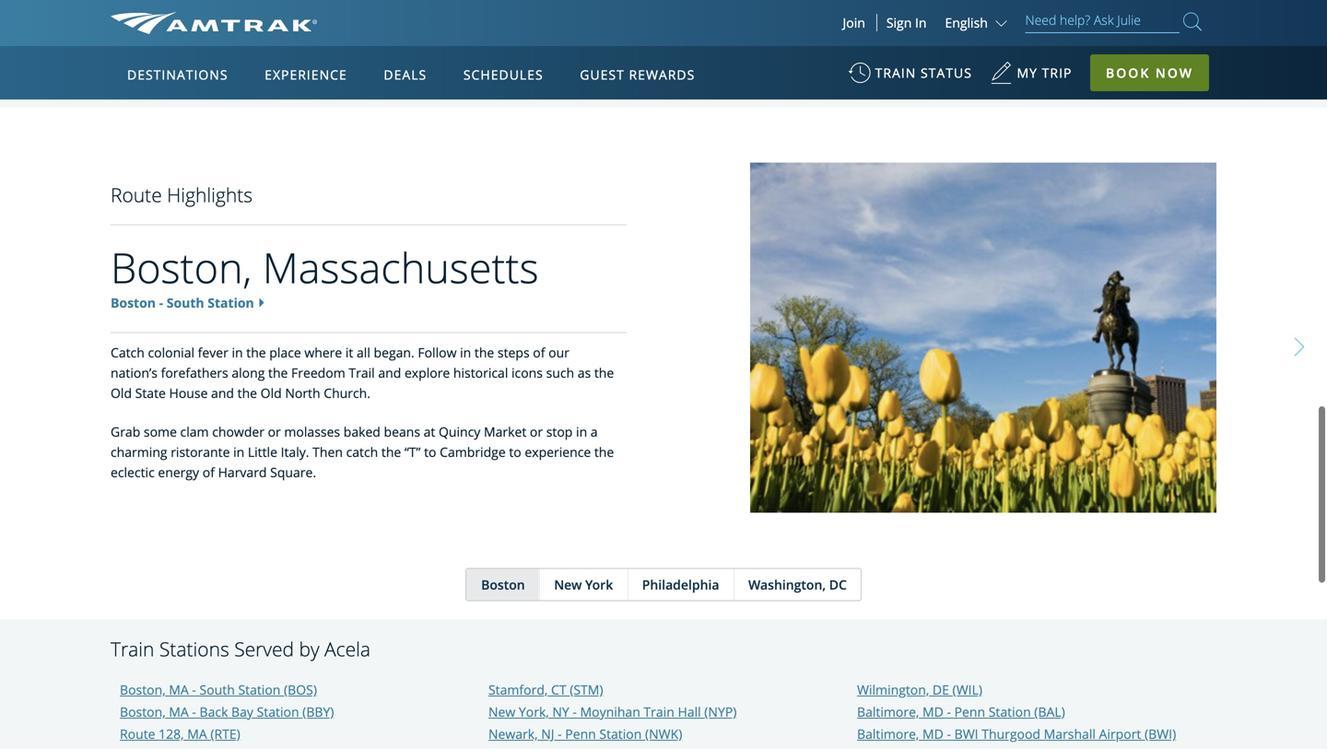 Task type: locate. For each thing, give the bounding box(es) containing it.
guest
[[580, 66, 625, 83]]

in
[[915, 14, 927, 31]]

wilmington, de (wil) link
[[857, 681, 983, 699]]

rewards
[[629, 66, 695, 83]]

clam
[[180, 423, 209, 440]]

and down along on the left
[[211, 384, 234, 402]]

grab
[[111, 423, 140, 440]]

route left the highlights
[[111, 181, 162, 208]]

old down nation's
[[111, 384, 132, 402]]

1 horizontal spatial and
[[378, 364, 401, 381]]

of inside the grab some clam chowder or molasses baked beans at quincy market or stop in a charming ristorante in little italy. then catch the "t" to cambridge to experience the eclectic energy of harvard square.
[[203, 464, 215, 481]]

penn down ny
[[565, 726, 596, 743]]

1 horizontal spatial old
[[261, 384, 282, 402]]

0 horizontal spatial old
[[111, 384, 132, 402]]

or
[[268, 423, 281, 440], [530, 423, 543, 440]]

grab some clam chowder or molasses baked beans at quincy market or stop in a charming ristorante in little italy. then catch the "t" to cambridge to experience the eclectic energy of harvard square.
[[111, 423, 614, 481]]

sign in
[[887, 14, 927, 31]]

boston up catch on the top left of page
[[111, 294, 156, 311]]

catch
[[111, 344, 145, 361]]

guest rewards button
[[573, 49, 703, 100]]

ma right 128,
[[187, 726, 207, 743]]

thurgood
[[982, 726, 1041, 743]]

1 horizontal spatial or
[[530, 423, 543, 440]]

boston button
[[467, 569, 539, 600]]

1 horizontal spatial to
[[509, 443, 522, 461]]

banner
[[0, 0, 1328, 426]]

1 vertical spatial train
[[644, 703, 675, 721]]

(nwk)
[[645, 726, 683, 743]]

md left bwi
[[923, 726, 944, 743]]

as
[[578, 364, 591, 381]]

route 128, ma (rte) link
[[120, 726, 240, 743]]

new left york
[[554, 576, 582, 594]]

or up little
[[268, 423, 281, 440]]

explore
[[405, 364, 450, 381]]

station down (bos)
[[257, 703, 299, 721]]

in
[[232, 344, 243, 361], [460, 344, 471, 361], [576, 423, 587, 440], [233, 443, 245, 461]]

destinations
[[127, 66, 228, 83]]

station up thurgood
[[989, 703, 1031, 721]]

2 or from the left
[[530, 423, 543, 440]]

book
[[1106, 64, 1151, 82]]

1 vertical spatial south
[[200, 681, 235, 699]]

regions map image
[[179, 154, 622, 412]]

new york button
[[540, 569, 627, 600]]

0 vertical spatial md
[[923, 703, 944, 721]]

of inside catch colonial fever in the place where it all began. follow in the steps of our nation's forefathers along the freedom trail and explore historical icons such as the old state house and the old north church.
[[533, 344, 545, 361]]

wilmington,
[[857, 681, 930, 699]]

cambridge
[[440, 443, 506, 461]]

penn inside wilmington, de (wil) baltimore, md - penn station (bal) baltimore, md - bwi thurgood marshall airport (bwi)
[[955, 703, 986, 721]]

highlights
[[167, 181, 253, 208]]

boston, for ma
[[120, 681, 166, 699]]

0 horizontal spatial or
[[268, 423, 281, 440]]

served
[[234, 636, 294, 662]]

0 vertical spatial penn
[[955, 703, 986, 721]]

Please enter your search item search field
[[1026, 9, 1180, 33]]

(stm)
[[570, 681, 603, 699]]

local guides list item
[[111, 3, 433, 52]]

-
[[159, 294, 163, 311], [192, 681, 196, 699], [192, 703, 196, 721], [573, 703, 577, 721], [947, 703, 951, 721], [558, 726, 562, 743], [947, 726, 951, 743]]

italy.
[[281, 443, 309, 461]]

station down new york, ny - moynihan train hall (nyp) link
[[600, 726, 642, 743]]

(nyp)
[[705, 703, 737, 721]]

and down began.
[[378, 364, 401, 381]]

trip
[[1042, 64, 1073, 82]]

0 vertical spatial baltimore,
[[857, 703, 920, 721]]

- up the 'boston, ma - back bay station (bby)' link
[[192, 681, 196, 699]]

1 vertical spatial of
[[203, 464, 215, 481]]

station
[[208, 294, 254, 311], [238, 681, 281, 699], [257, 703, 299, 721], [989, 703, 1031, 721], [600, 726, 642, 743]]

1 vertical spatial penn
[[565, 726, 596, 743]]

new inside button
[[554, 576, 582, 594]]

the right as
[[595, 364, 614, 381]]

boston, inside boston, massachusetts boston - south station
[[111, 239, 252, 296]]

english
[[945, 14, 988, 31]]

- left bwi
[[947, 726, 951, 743]]

bwi
[[955, 726, 979, 743]]

my
[[1017, 64, 1038, 82]]

1 horizontal spatial train
[[644, 703, 675, 721]]

south up back
[[200, 681, 235, 699]]

md down the de at right
[[923, 703, 944, 721]]

guides
[[205, 18, 247, 36]]

or left the stop
[[530, 423, 543, 440]]

1 vertical spatial baltimore,
[[857, 726, 920, 743]]

- up colonial
[[159, 294, 163, 311]]

0 horizontal spatial to
[[424, 443, 437, 461]]

station inside boston, massachusetts boston - south station
[[208, 294, 254, 311]]

train up (nwk) at bottom
[[644, 703, 675, 721]]

beans
[[384, 423, 420, 440]]

boston,
[[111, 239, 252, 296], [120, 681, 166, 699], [120, 703, 166, 721]]

train left stations
[[111, 636, 154, 662]]

in down chowder
[[233, 443, 245, 461]]

1 horizontal spatial new
[[554, 576, 582, 594]]

0 horizontal spatial boston
[[111, 294, 156, 311]]

md
[[923, 703, 944, 721], [923, 726, 944, 743]]

(wil)
[[953, 681, 983, 699]]

station up bay
[[238, 681, 281, 699]]

1 vertical spatial boston
[[481, 576, 525, 594]]

airport
[[1100, 726, 1142, 743]]

to right "t"
[[424, 443, 437, 461]]

ma
[[169, 681, 189, 699], [169, 703, 189, 721], [187, 726, 207, 743]]

ma up route 128, ma (rte) link
[[169, 703, 189, 721]]

stop
[[546, 423, 573, 440]]

train status link
[[849, 55, 973, 100]]

route
[[111, 181, 162, 208], [120, 726, 155, 743]]

boston left new york button
[[481, 576, 525, 594]]

station up fever
[[208, 294, 254, 311]]

new up newark,
[[489, 703, 516, 721]]

along
[[232, 364, 265, 381]]

of left our
[[533, 344, 545, 361]]

0 vertical spatial ma
[[169, 681, 189, 699]]

boston inside boston button
[[481, 576, 525, 594]]

join
[[843, 14, 866, 31]]

1 vertical spatial route
[[120, 726, 155, 743]]

where
[[305, 344, 342, 361]]

0 horizontal spatial penn
[[565, 726, 596, 743]]

2 vertical spatial boston,
[[120, 703, 166, 721]]

philadelphia
[[642, 576, 720, 594]]

0 vertical spatial of
[[533, 344, 545, 361]]

south up colonial
[[167, 294, 204, 311]]

follow
[[418, 344, 457, 361]]

0 vertical spatial boston,
[[111, 239, 252, 296]]

2 vertical spatial ma
[[187, 726, 207, 743]]

station inside wilmington, de (wil) baltimore, md - penn station (bal) baltimore, md - bwi thurgood marshall airport (bwi)
[[989, 703, 1031, 721]]

0 vertical spatial boston
[[111, 294, 156, 311]]

state
[[135, 384, 166, 402]]

all
[[357, 344, 371, 361]]

train status
[[876, 64, 973, 82]]

stamford, ct (stm) new york, ny - moynihan train hall (nyp) newark, nj - penn station (nwk)
[[489, 681, 737, 743]]

square.
[[270, 464, 316, 481]]

dc
[[830, 576, 847, 594]]

south inside boston, ma - south station (bos) boston, ma - back bay station (bby) route 128, ma (rte)
[[200, 681, 235, 699]]

128,
[[159, 726, 184, 743]]

local
[[171, 18, 202, 36]]

to down market
[[509, 443, 522, 461]]

1 vertical spatial new
[[489, 703, 516, 721]]

south inside boston, massachusetts boston - south station
[[167, 294, 204, 311]]

then
[[313, 443, 343, 461]]

1 vertical spatial boston,
[[120, 681, 166, 699]]

join button
[[832, 14, 878, 31]]

ma down stations
[[169, 681, 189, 699]]

1 horizontal spatial penn
[[955, 703, 986, 721]]

boston - south station link
[[111, 294, 254, 311]]

in up along on the left
[[232, 344, 243, 361]]

charming
[[111, 443, 167, 461]]

0 vertical spatial new
[[554, 576, 582, 594]]

0 vertical spatial south
[[167, 294, 204, 311]]

the down the a
[[595, 443, 614, 461]]

old down along on the left
[[261, 384, 282, 402]]

of down ristorante
[[203, 464, 215, 481]]

south
[[167, 294, 204, 311], [200, 681, 235, 699]]

philadelphia button
[[628, 569, 733, 600]]

at
[[424, 423, 436, 440]]

penn down (wil)
[[955, 703, 986, 721]]

boston, ma - south station (bos) link
[[120, 681, 317, 699]]

1 vertical spatial md
[[923, 726, 944, 743]]

0 horizontal spatial train
[[111, 636, 154, 662]]

1 horizontal spatial boston
[[481, 576, 525, 594]]

2 to from the left
[[509, 443, 522, 461]]

acela
[[325, 636, 371, 662]]

the down along on the left
[[238, 384, 257, 402]]

wilmington, de (wil) baltimore, md - penn station (bal) baltimore, md - bwi thurgood marshall airport (bwi)
[[857, 681, 1177, 743]]

molasses
[[284, 423, 340, 440]]

0 horizontal spatial and
[[211, 384, 234, 402]]

to
[[424, 443, 437, 461], [509, 443, 522, 461]]

amtrak image
[[111, 12, 317, 34]]

new
[[554, 576, 582, 594], [489, 703, 516, 721]]

new inside stamford, ct (stm) new york, ny - moynihan train hall (nyp) newark, nj - penn station (nwk)
[[489, 703, 516, 721]]

1 horizontal spatial of
[[533, 344, 545, 361]]

steps
[[498, 344, 530, 361]]

route left 128,
[[120, 726, 155, 743]]

baltimore, md - bwi thurgood marshall airport (bwi) link
[[857, 726, 1177, 743]]

0 horizontal spatial new
[[489, 703, 516, 721]]

0 horizontal spatial of
[[203, 464, 215, 481]]

application
[[179, 154, 622, 412]]



Task type: vqa. For each thing, say whether or not it's contained in the screenshot.
TRACK
no



Task type: describe. For each thing, give the bounding box(es) containing it.
fever
[[198, 344, 229, 361]]

penn inside stamford, ct (stm) new york, ny - moynihan train hall (nyp) newark, nj - penn station (nwk)
[[565, 726, 596, 743]]

our
[[549, 344, 570, 361]]

moynihan
[[580, 703, 641, 721]]

the up historical
[[475, 344, 494, 361]]

(rte)
[[211, 726, 240, 743]]

ct
[[551, 681, 567, 699]]

new york, ny - moynihan train hall (nyp) link
[[489, 703, 737, 721]]

harvard
[[218, 464, 267, 481]]

bay
[[231, 703, 254, 721]]

washington, dc button
[[734, 569, 861, 600]]

- inside boston, massachusetts boston - south station
[[159, 294, 163, 311]]

boston, ma - south station (bos) boston, ma - back bay station (bby) route 128, ma (rte)
[[120, 681, 334, 743]]

stations
[[159, 636, 229, 662]]

newark,
[[489, 726, 538, 743]]

2 old from the left
[[261, 384, 282, 402]]

schedules link
[[456, 46, 551, 100]]

forefathers
[[161, 364, 228, 381]]

it
[[346, 344, 353, 361]]

ny
[[553, 703, 570, 721]]

little
[[248, 443, 277, 461]]

2 md from the top
[[923, 726, 944, 743]]

back
[[200, 703, 228, 721]]

1 baltimore, from the top
[[857, 703, 920, 721]]

- down the de at right
[[947, 703, 951, 721]]

energy
[[158, 464, 199, 481]]

colonial
[[148, 344, 195, 361]]

now
[[1156, 64, 1194, 82]]

catch
[[346, 443, 378, 461]]

in left the a
[[576, 423, 587, 440]]

massachusetts
[[263, 239, 539, 296]]

(bwi)
[[1145, 726, 1177, 743]]

boston, for massachusetts
[[111, 239, 252, 296]]

deals button
[[377, 49, 434, 100]]

north
[[285, 384, 320, 402]]

- left back
[[192, 703, 196, 721]]

began.
[[374, 344, 415, 361]]

1 to from the left
[[424, 443, 437, 461]]

my trip button
[[991, 55, 1073, 100]]

search icon image
[[1184, 9, 1202, 34]]

route inside boston, ma - south station (bos) boston, ma - back bay station (bby) route 128, ma (rte)
[[120, 726, 155, 743]]

church.
[[324, 384, 371, 402]]

washington, dc
[[749, 576, 847, 594]]

local guides list
[[111, 0, 433, 52]]

destinations button
[[120, 49, 236, 100]]

train stations served by acela
[[111, 636, 371, 662]]

1 vertical spatial ma
[[169, 703, 189, 721]]

(bos)
[[284, 681, 317, 699]]

banner containing join
[[0, 0, 1328, 426]]

status
[[921, 64, 973, 82]]

york
[[585, 576, 613, 594]]

english button
[[945, 14, 1012, 31]]

1 md from the top
[[923, 703, 944, 721]]

local guides button
[[111, 3, 433, 52]]

the left "t"
[[382, 443, 401, 461]]

pictoral icon for local-guides image
[[134, 18, 171, 37]]

some
[[144, 423, 177, 440]]

historical
[[454, 364, 508, 381]]

in up historical
[[460, 344, 471, 361]]

catch colonial fever in the place where it all began. follow in the steps of our nation's forefathers along the freedom trail and explore historical icons such as the old state house and the old north church.
[[111, 344, 614, 402]]

train
[[876, 64, 917, 82]]

2 baltimore, from the top
[[857, 726, 920, 743]]

place
[[269, 344, 301, 361]]

local guides
[[171, 18, 247, 36]]

1 vertical spatial and
[[211, 384, 234, 402]]

a
[[591, 423, 598, 440]]

freedom
[[291, 364, 346, 381]]

sign
[[887, 14, 912, 31]]

house
[[169, 384, 208, 402]]

washington,
[[749, 576, 826, 594]]

hall
[[678, 703, 701, 721]]

the up along on the left
[[246, 344, 266, 361]]

marshall
[[1044, 726, 1096, 743]]

baltimore, md - penn station (bal) link
[[857, 703, 1066, 721]]

book now button
[[1091, 54, 1210, 91]]

station inside stamford, ct (stm) new york, ny - moynihan train hall (nyp) newark, nj - penn station (nwk)
[[600, 726, 642, 743]]

book now
[[1106, 64, 1194, 82]]

market
[[484, 423, 527, 440]]

train inside stamford, ct (stm) new york, ny - moynihan train hall (nyp) newark, nj - penn station (nwk)
[[644, 703, 675, 721]]

0 vertical spatial route
[[111, 181, 162, 208]]

trail
[[349, 364, 375, 381]]

my trip
[[1017, 64, 1073, 82]]

such
[[546, 364, 574, 381]]

1 old from the left
[[111, 384, 132, 402]]

experience
[[525, 443, 591, 461]]

- right ny
[[573, 703, 577, 721]]

icons
[[512, 364, 543, 381]]

deals
[[384, 66, 427, 83]]

eclectic
[[111, 464, 155, 481]]

boston, massachusetts boston - south station
[[111, 239, 539, 311]]

0 vertical spatial and
[[378, 364, 401, 381]]

0 vertical spatial train
[[111, 636, 154, 662]]

1 or from the left
[[268, 423, 281, 440]]

nation's
[[111, 364, 158, 381]]

york,
[[519, 703, 549, 721]]

the down place
[[268, 364, 288, 381]]

- right nj
[[558, 726, 562, 743]]

new york
[[554, 576, 613, 594]]

chowder
[[212, 423, 265, 440]]

boston inside boston, massachusetts boston - south station
[[111, 294, 156, 311]]



